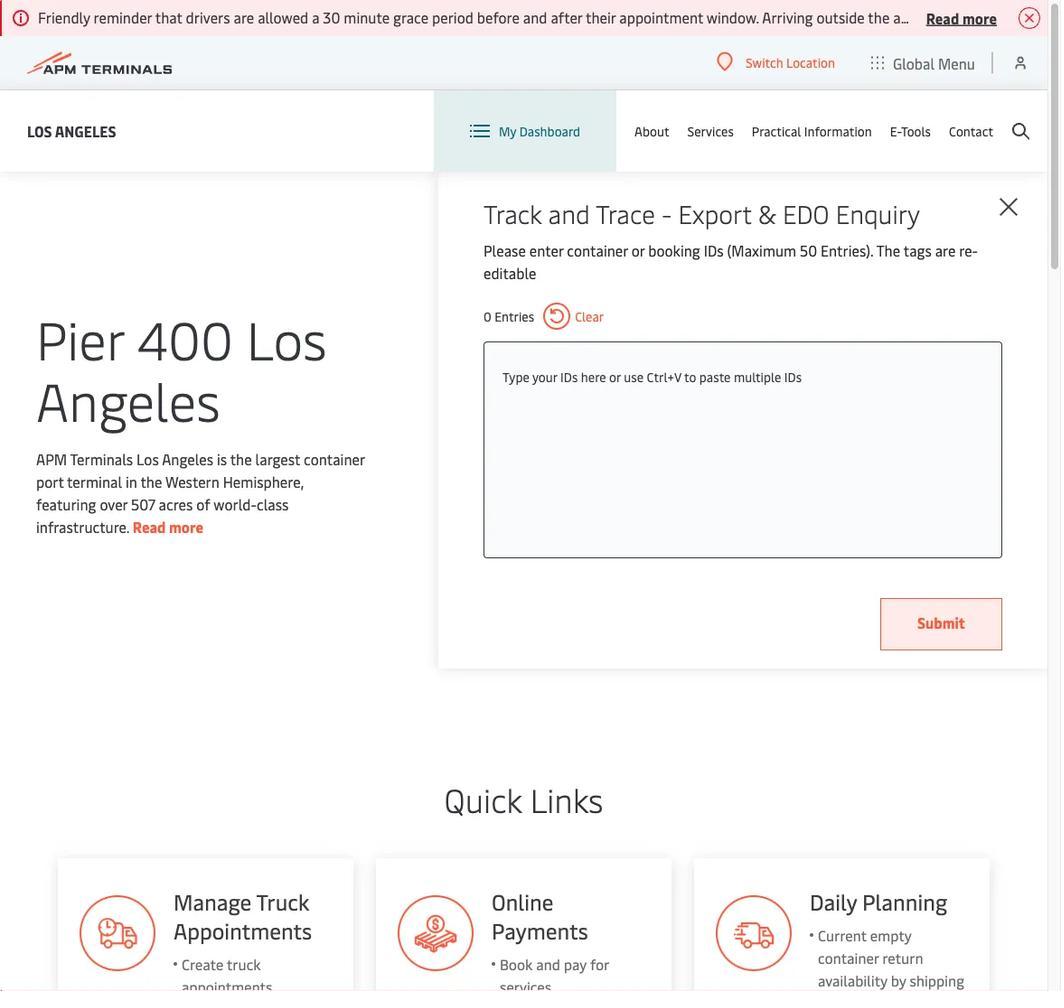 Task type: locate. For each thing, give the bounding box(es) containing it.
los
[[27, 121, 52, 141], [247, 302, 327, 373], [137, 450, 159, 469]]

1 vertical spatial angeles
[[36, 364, 220, 435]]

0 vertical spatial or
[[632, 241, 645, 260]]

about
[[635, 123, 669, 140]]

1 vertical spatial los
[[247, 302, 327, 373]]

location
[[787, 53, 835, 71]]

create truck appointments
[[182, 955, 272, 992]]

los inside pier 400 los angeles
[[247, 302, 327, 373]]

type
[[503, 368, 530, 385]]

0 horizontal spatial read
[[133, 518, 166, 537]]

read down 507
[[133, 518, 166, 537]]

0 horizontal spatial ids
[[561, 368, 578, 385]]

track and trace - export & edo enquiry
[[484, 196, 920, 230]]

read up "global menu"
[[927, 8, 960, 27]]

infrastructure.
[[36, 518, 129, 537]]

0 vertical spatial and
[[548, 196, 590, 230]]

container for please
[[567, 241, 628, 260]]

container
[[567, 241, 628, 260], [304, 450, 365, 469], [818, 949, 879, 968]]

2 horizontal spatial los
[[247, 302, 327, 373]]

and
[[548, 196, 590, 230], [536, 955, 561, 975]]

0 vertical spatial read
[[927, 8, 960, 27]]

1 horizontal spatial ids
[[704, 241, 724, 260]]

ids down export on the top of page
[[704, 241, 724, 260]]

entries
[[495, 308, 534, 325]]

or left use
[[609, 368, 621, 385]]

angeles for 400
[[36, 364, 220, 435]]

services button
[[688, 90, 734, 172]]

2 vertical spatial los
[[137, 450, 159, 469]]

my dashboard
[[499, 123, 581, 140]]

container up availability
[[818, 949, 879, 968]]

submit
[[918, 613, 966, 633]]

1 horizontal spatial container
[[567, 241, 628, 260]]

book
[[500, 955, 533, 975]]

1 vertical spatial more
[[169, 518, 204, 537]]

e-tools
[[890, 123, 931, 140]]

read for the read more link
[[133, 518, 166, 537]]

0 vertical spatial container
[[567, 241, 628, 260]]

1 vertical spatial the
[[141, 472, 162, 492]]

and inside 'book and pay for services'
[[536, 955, 561, 975]]

1 vertical spatial and
[[536, 955, 561, 975]]

read more button
[[927, 6, 997, 29]]

la secondary image
[[34, 457, 350, 728]]

read for 'read more' button
[[927, 8, 960, 27]]

switch location
[[746, 53, 835, 71]]

container inside apm terminals los angeles is the largest container port terminal in the western hemisphere, featuring over 507 acres of world-class infrastructure.
[[304, 450, 365, 469]]

0 horizontal spatial los
[[27, 121, 52, 141]]

the right is
[[230, 450, 252, 469]]

container right largest
[[304, 450, 365, 469]]

read inside button
[[927, 8, 960, 27]]

ids inside please enter container or booking ids (maximum 50 entries). the tags are re- editable
[[704, 241, 724, 260]]

ids right your
[[561, 368, 578, 385]]

track
[[484, 196, 542, 230]]

read more
[[927, 8, 997, 27], [133, 518, 204, 537]]

(maximum
[[727, 241, 797, 260]]

1 horizontal spatial read
[[927, 8, 960, 27]]

and for trace
[[548, 196, 590, 230]]

your
[[532, 368, 558, 385]]

e-tools button
[[890, 90, 931, 172]]

multiple
[[734, 368, 782, 385]]

and left pay in the bottom of the page
[[536, 955, 561, 975]]

2 vertical spatial angeles
[[162, 450, 213, 469]]

1 horizontal spatial or
[[632, 241, 645, 260]]

1 horizontal spatial more
[[963, 8, 997, 27]]

0 horizontal spatial more
[[169, 518, 204, 537]]

is
[[217, 450, 227, 469]]

0 vertical spatial the
[[230, 450, 252, 469]]

quick links
[[444, 778, 603, 822]]

angeles
[[55, 121, 116, 141], [36, 364, 220, 435], [162, 450, 213, 469]]

container inside current empty container return availability by shippi
[[818, 949, 879, 968]]

&
[[758, 196, 777, 230]]

read more down acres
[[133, 518, 204, 537]]

book and pay for services
[[500, 955, 646, 992]]

please
[[484, 241, 526, 260]]

2 horizontal spatial ids
[[785, 368, 802, 385]]

los inside apm terminals los angeles is the largest container port terminal in the western hemisphere, featuring over 507 acres of world-class infrastructure.
[[137, 450, 159, 469]]

1 vertical spatial container
[[304, 450, 365, 469]]

more for the read more link
[[169, 518, 204, 537]]

manager truck appointments - 53 image
[[80, 896, 156, 972]]

more down acres
[[169, 518, 204, 537]]

planning
[[863, 887, 948, 917]]

more inside button
[[963, 8, 997, 27]]

pay
[[564, 955, 587, 975]]

angeles inside pier 400 los angeles
[[36, 364, 220, 435]]

read more up the "menu"
[[927, 8, 997, 27]]

0 horizontal spatial read more
[[133, 518, 204, 537]]

los angeles
[[27, 121, 116, 141]]

or left booking
[[632, 241, 645, 260]]

0 vertical spatial more
[[963, 8, 997, 27]]

1 horizontal spatial the
[[230, 450, 252, 469]]

my dashboard button
[[470, 90, 581, 172]]

-
[[662, 196, 672, 230]]

los for apm terminals los angeles is the largest container port terminal in the western hemisphere, featuring over 507 acres of world-class infrastructure.
[[137, 450, 159, 469]]

tools
[[901, 123, 931, 140]]

port
[[36, 472, 64, 492]]

ids right multiple
[[785, 368, 802, 385]]

angeles inside apm terminals los angeles is the largest container port terminal in the western hemisphere, featuring over 507 acres of world-class infrastructure.
[[162, 450, 213, 469]]

container inside please enter container or booking ids (maximum 50 entries). the tags are re- editable
[[567, 241, 628, 260]]

quick
[[444, 778, 522, 822]]

appointments
[[174, 916, 312, 946]]

ids
[[704, 241, 724, 260], [561, 368, 578, 385], [785, 368, 802, 385]]

the
[[230, 450, 252, 469], [141, 472, 162, 492]]

current empty container return availability by shippi
[[818, 926, 965, 992]]

and up "enter"
[[548, 196, 590, 230]]

angeles for terminals
[[162, 450, 213, 469]]

1 vertical spatial read more
[[133, 518, 204, 537]]

tariffs - 131 image
[[398, 896, 474, 972]]

featuring
[[36, 495, 96, 514]]

or
[[632, 241, 645, 260], [609, 368, 621, 385]]

0 vertical spatial read more
[[927, 8, 997, 27]]

entries).
[[821, 241, 874, 260]]

more left close alert image on the right top of the page
[[963, 8, 997, 27]]

over
[[100, 495, 128, 514]]

2 horizontal spatial container
[[818, 949, 879, 968]]

container down trace
[[567, 241, 628, 260]]

truck
[[256, 887, 310, 917]]

payments
[[492, 916, 588, 946]]

1 vertical spatial read
[[133, 518, 166, 537]]

appointments
[[182, 978, 272, 992]]

50
[[800, 241, 817, 260]]

of
[[196, 495, 210, 514]]

more for 'read more' button
[[963, 8, 997, 27]]

0 vertical spatial angeles
[[55, 121, 116, 141]]

400
[[137, 302, 233, 373]]

0 vertical spatial los
[[27, 121, 52, 141]]

online
[[492, 887, 554, 917]]

read
[[927, 8, 960, 27], [133, 518, 166, 537]]

more
[[963, 8, 997, 27], [169, 518, 204, 537]]

terminal
[[67, 472, 122, 492]]

2 vertical spatial container
[[818, 949, 879, 968]]

1 horizontal spatial read more
[[927, 8, 997, 27]]

pier 400 los angeles
[[36, 302, 327, 435]]

western
[[165, 472, 220, 492]]

the right in
[[141, 472, 162, 492]]

0 horizontal spatial container
[[304, 450, 365, 469]]

1 horizontal spatial los
[[137, 450, 159, 469]]

class
[[257, 495, 289, 514]]

about button
[[635, 90, 669, 172]]

0 horizontal spatial or
[[609, 368, 621, 385]]



Task type: describe. For each thing, give the bounding box(es) containing it.
current
[[818, 926, 867, 946]]

practical information
[[752, 123, 872, 140]]

return
[[883, 949, 924, 968]]

los for pier 400 los angeles
[[247, 302, 327, 373]]

los inside los angeles link
[[27, 121, 52, 141]]

los angeles link
[[27, 120, 116, 142]]

contact
[[949, 123, 994, 140]]

contact button
[[949, 90, 994, 172]]

0 horizontal spatial the
[[141, 472, 162, 492]]

dashboard
[[520, 123, 581, 140]]

edo
[[783, 196, 830, 230]]

links
[[530, 778, 603, 822]]

orange club loyalty program - 56 image
[[716, 896, 792, 972]]

here
[[581, 368, 606, 385]]

online payments
[[492, 887, 588, 946]]

tags
[[904, 241, 932, 260]]

paste
[[700, 368, 731, 385]]

in
[[126, 472, 137, 492]]

daily planning
[[810, 887, 948, 917]]

truck
[[227, 955, 261, 975]]

terminals
[[70, 450, 133, 469]]

by
[[891, 971, 906, 991]]

my
[[499, 123, 517, 140]]

trace
[[596, 196, 655, 230]]

daily
[[810, 887, 857, 917]]

export
[[679, 196, 752, 230]]

information
[[804, 123, 872, 140]]

create
[[182, 955, 224, 975]]

and for pay
[[536, 955, 561, 975]]

close alert image
[[1019, 7, 1041, 29]]

switch
[[746, 53, 783, 71]]

Type or paste your IDs here text field
[[503, 361, 984, 393]]

enter
[[530, 241, 564, 260]]

enquiry
[[836, 196, 920, 230]]

type your ids here or use ctrl+v to paste multiple ids
[[503, 368, 802, 385]]

booking
[[649, 241, 700, 260]]

507
[[131, 495, 155, 514]]

use
[[624, 368, 644, 385]]

1 vertical spatial or
[[609, 368, 621, 385]]

to
[[684, 368, 697, 385]]

read more for 'read more' button
[[927, 8, 997, 27]]

services
[[688, 123, 734, 140]]

hemisphere,
[[223, 472, 304, 492]]

0 entries
[[484, 308, 534, 325]]

practical information button
[[752, 90, 872, 172]]

submit button
[[881, 599, 1003, 651]]

for
[[590, 955, 609, 975]]

empty
[[870, 926, 912, 946]]

global
[[893, 53, 935, 73]]

manage
[[174, 887, 252, 917]]

or inside please enter container or booking ids (maximum 50 entries). the tags are re- editable
[[632, 241, 645, 260]]

clear
[[575, 308, 604, 325]]

largest
[[255, 450, 300, 469]]

menu
[[938, 53, 976, 73]]

e-
[[890, 123, 901, 140]]

container for current
[[818, 949, 879, 968]]

please enter container or booking ids (maximum 50 entries). the tags are re- editable
[[484, 241, 978, 283]]

read more link
[[133, 518, 204, 537]]

availability
[[818, 971, 888, 991]]

read more for the read more link
[[133, 518, 204, 537]]

re-
[[960, 241, 978, 260]]

apm terminals los angeles is the largest container port terminal in the western hemisphere, featuring over 507 acres of world-class infrastructure.
[[36, 450, 365, 537]]

ctrl+v
[[647, 368, 682, 385]]

global menu
[[893, 53, 976, 73]]

acres
[[159, 495, 193, 514]]

apm
[[36, 450, 67, 469]]

global menu button
[[853, 36, 994, 90]]

switch location button
[[717, 52, 835, 72]]

0
[[484, 308, 492, 325]]

manage truck appointments
[[174, 887, 312, 946]]

practical
[[752, 123, 801, 140]]

pier
[[36, 302, 124, 373]]

editable
[[484, 264, 537, 283]]

clear button
[[543, 303, 604, 330]]

the
[[877, 241, 901, 260]]



Task type: vqa. For each thing, say whether or not it's contained in the screenshot.


